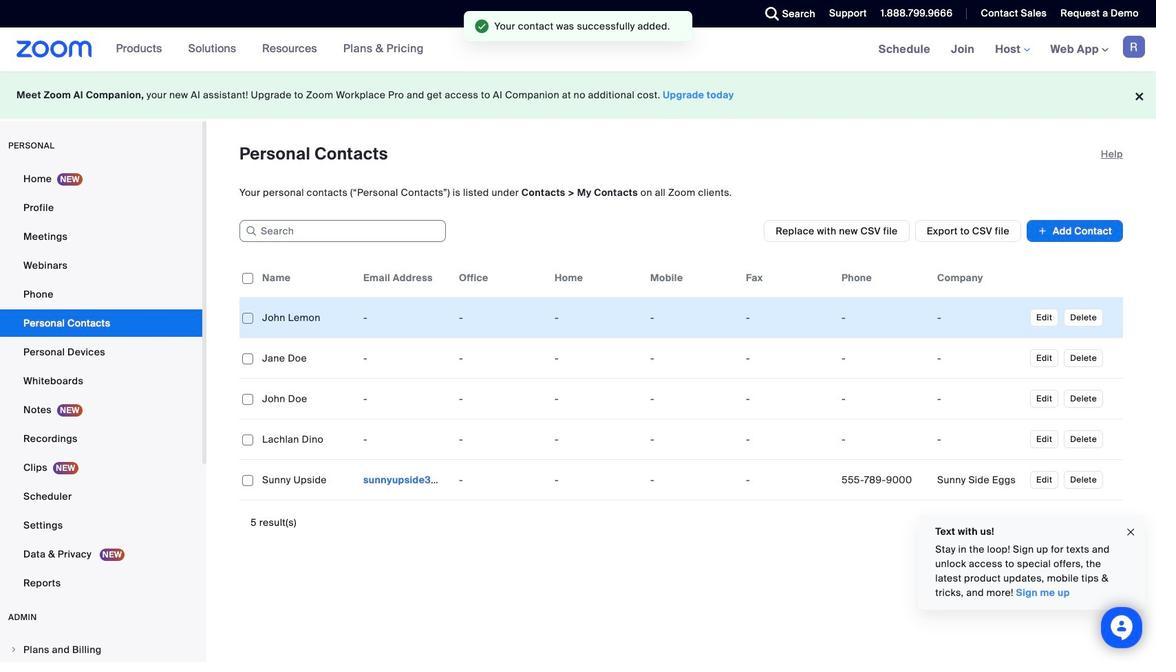 Task type: describe. For each thing, give the bounding box(es) containing it.
profile picture image
[[1123, 36, 1145, 58]]

meetings navigation
[[869, 28, 1157, 72]]

close image
[[1126, 525, 1137, 541]]

zoom logo image
[[17, 41, 92, 58]]

right image
[[10, 646, 18, 655]]



Task type: locate. For each thing, give the bounding box(es) containing it.
banner
[[0, 28, 1157, 72]]

menu item
[[0, 637, 202, 663]]

Search Contacts Input text field
[[240, 220, 446, 242]]

product information navigation
[[106, 28, 434, 72]]

success image
[[475, 19, 489, 33]]

footer
[[0, 72, 1157, 119]]

cell
[[836, 304, 932, 332], [932, 304, 1028, 332], [836, 345, 932, 372], [932, 345, 1028, 372], [836, 386, 932, 413], [932, 386, 1028, 413], [836, 426, 932, 454], [932, 426, 1028, 454], [358, 467, 454, 494], [836, 467, 932, 494], [932, 467, 1028, 494]]

personal menu menu
[[0, 165, 202, 599]]

add image
[[1038, 224, 1048, 238]]

application
[[240, 259, 1123, 501]]



Task type: vqa. For each thing, say whether or not it's contained in the screenshot.
the Profile picture
yes



